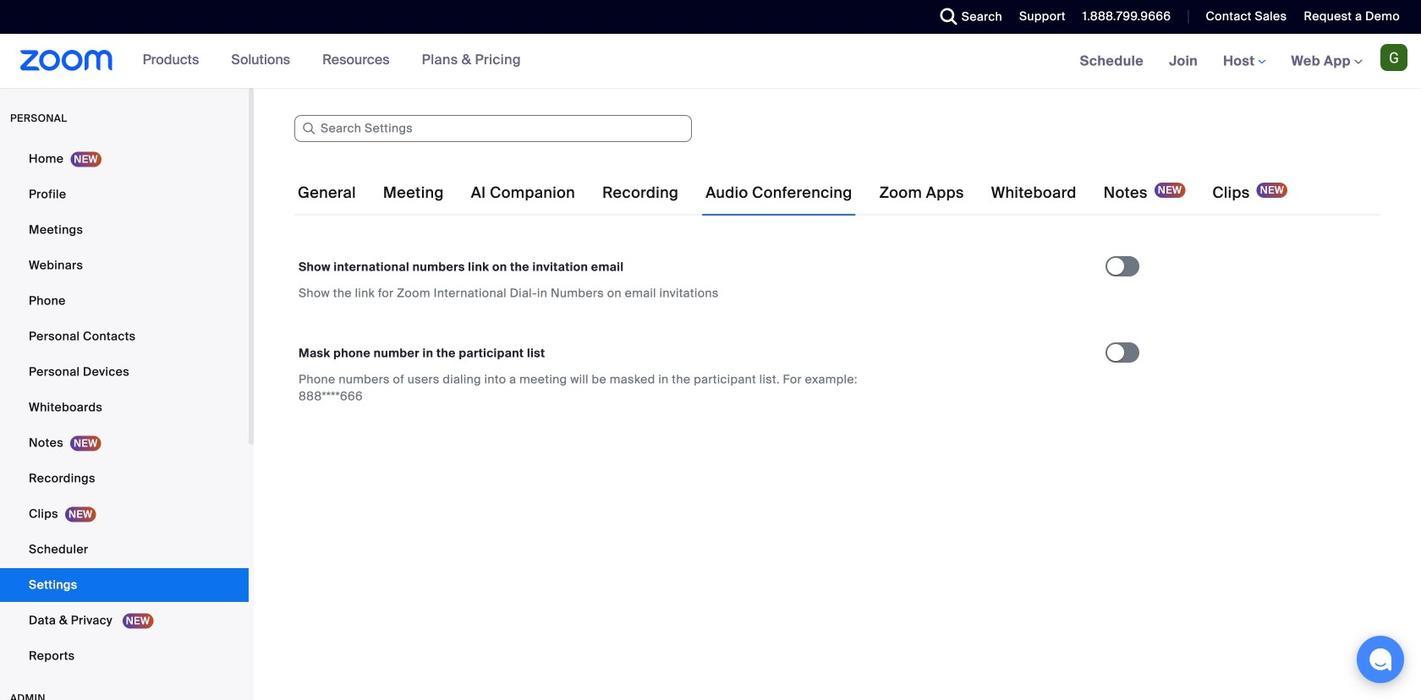 Task type: describe. For each thing, give the bounding box(es) containing it.
Search Settings text field
[[294, 115, 692, 142]]

zoom logo image
[[20, 50, 113, 71]]

meetings navigation
[[1067, 34, 1421, 89]]



Task type: vqa. For each thing, say whether or not it's contained in the screenshot.
Tabs of my account settings page tab list
yes



Task type: locate. For each thing, give the bounding box(es) containing it.
product information navigation
[[130, 34, 534, 88]]

personal menu menu
[[0, 142, 249, 675]]

tabs of my account settings page tab list
[[294, 169, 1291, 217]]

profile picture image
[[1381, 44, 1408, 71]]

banner
[[0, 34, 1421, 89]]

open chat image
[[1369, 648, 1393, 672]]



